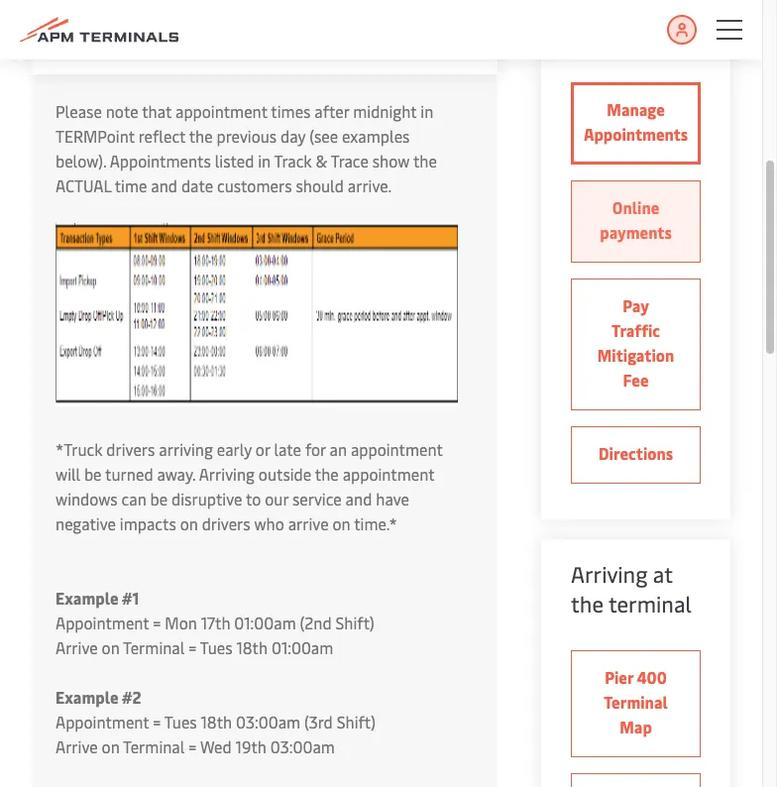 Task type: describe. For each thing, give the bounding box(es) containing it.
17th
[[201, 612, 230, 633]]

can
[[122, 488, 146, 510]]

fee
[[623, 369, 649, 391]]

the inside arriving at the terminal
[[571, 589, 604, 619]]

or
[[256, 438, 270, 460]]

midnight
[[353, 100, 417, 122]]

track
[[274, 150, 312, 172]]

0 vertical spatial in
[[421, 100, 433, 122]]

actual
[[56, 174, 111, 196]]

for
[[305, 438, 326, 460]]

please note that appointment times after midnight in termpoint reflect the previous day (see examples below). appointments listed in track & trace show the actual time and date customers should arrive.
[[56, 100, 437, 196]]

on inside example #2 appointment = tues 18th 03:00am (3rd shift) arrive on terminal = wed 19th 03:00am
[[102, 736, 120, 757]]

the inside *truck drivers arriving early or late for an appointment will be turned away. arriving outside the appointment windows can be disruptive to our service and have negative impacts on drivers who arrive on time.*
[[315, 463, 339, 485]]

at
[[653, 559, 673, 589]]

example for example #1 appointment = mon 17th 01:00am (2nd shift) arrive on terminal = tues 18th 01:00am
[[56, 587, 118, 609]]

arrive for example #2 appointment = tues 18th 03:00am (3rd shift) arrive on terminal = wed 19th 03:00am
[[56, 736, 98, 757]]

windows
[[56, 488, 118, 510]]

pay traffic mitigation fee link
[[571, 279, 701, 410]]

appointments inside please note that appointment times after midnight in termpoint reflect the previous day (see examples below). appointments listed in track & trace show the actual time and date customers should arrive.
[[110, 150, 211, 172]]

that
[[142, 100, 172, 122]]

0 vertical spatial 03:00am
[[236, 711, 300, 733]]

arriving
[[159, 438, 213, 460]]

manage appointments link
[[571, 82, 701, 165]]

pay traffic mitigation fee
[[598, 294, 674, 391]]

and inside please note that appointment times after midnight in termpoint reflect the previous day (see examples below). appointments listed in track & trace show the actual time and date customers should arrive.
[[151, 174, 178, 196]]

the right reflect
[[189, 125, 213, 147]]

0 vertical spatial 01:00am
[[234, 612, 296, 633]]

tues inside example #1 appointment = mon 17th 01:00am (2nd shift) arrive on terminal = tues 18th 01:00am
[[200, 636, 233, 658]]

outside
[[259, 463, 312, 485]]

1 vertical spatial terminal
[[604, 691, 668, 713]]

arriving inside arriving at the terminal
[[571, 559, 648, 589]]

times
[[271, 100, 311, 122]]

appointment for #1
[[56, 612, 149, 633]]

previous
[[217, 125, 277, 147]]

online
[[613, 196, 659, 218]]

turned
[[105, 463, 153, 485]]

on inside example #1 appointment = mon 17th 01:00am (2nd shift) arrive on terminal = tues 18th 01:00am
[[102, 636, 120, 658]]

have
[[376, 488, 409, 510]]

to
[[246, 488, 261, 510]]

mon
[[165, 612, 197, 633]]

manage
[[607, 98, 665, 120]]

#2
[[122, 686, 141, 708]]

shift) for 01:00am
[[336, 612, 374, 633]]

appointments inside manage appointments 'link'
[[584, 123, 688, 145]]

18th inside example #2 appointment = tues 18th 03:00am (3rd shift) arrive on terminal = wed 19th 03:00am
[[201, 711, 232, 733]]

directions
[[599, 442, 673, 464]]

400
[[637, 666, 667, 688]]

negative
[[56, 513, 116, 534]]

time.*
[[354, 513, 397, 534]]

example #2 appointment = tues 18th 03:00am (3rd shift) arrive on terminal = wed 19th 03:00am
[[56, 686, 376, 757]]

impacts
[[120, 513, 176, 534]]

1 vertical spatial be
[[150, 488, 168, 510]]

arrive
[[288, 513, 329, 534]]

time
[[115, 174, 147, 196]]

disruptive
[[172, 488, 242, 510]]

#1
[[122, 587, 139, 609]]

away.
[[157, 463, 196, 485]]

day
[[281, 125, 306, 147]]

(see
[[310, 125, 338, 147]]

will
[[56, 463, 80, 485]]

our
[[265, 488, 288, 510]]

online payments link
[[571, 180, 701, 263]]

appointment for #2
[[56, 711, 149, 733]]

terminal for example #2 appointment = tues 18th 03:00am (3rd shift) arrive on terminal = wed 19th 03:00am
[[123, 736, 185, 757]]

arriving at the terminal
[[571, 559, 692, 619]]

(2nd
[[300, 612, 332, 633]]

date
[[181, 174, 213, 196]]



Task type: locate. For each thing, give the bounding box(es) containing it.
0 vertical spatial and
[[151, 174, 178, 196]]

be
[[84, 463, 102, 485], [150, 488, 168, 510]]

(3rd
[[304, 711, 333, 733]]

example left #1
[[56, 587, 118, 609]]

in right midnight
[[421, 100, 433, 122]]

*truck
[[56, 438, 103, 460]]

in up "customers"
[[258, 150, 271, 172]]

*truck drivers arriving early or late for an appointment will be turned away. arriving outside the appointment windows can be disruptive to our service and have negative impacts on drivers who arrive on time.*
[[56, 438, 443, 534]]

the right 'show'
[[413, 150, 437, 172]]

appointments down reflect
[[110, 150, 211, 172]]

examples
[[342, 125, 410, 147]]

1 horizontal spatial in
[[421, 100, 433, 122]]

payments
[[600, 221, 672, 243]]

drivers
[[106, 438, 155, 460], [202, 513, 251, 534]]

appointments down manage
[[584, 123, 688, 145]]

arriving down early
[[199, 463, 255, 485]]

0 horizontal spatial and
[[151, 174, 178, 196]]

example inside example #1 appointment = mon 17th 01:00am (2nd shift) arrive on terminal = tues 18th 01:00am
[[56, 587, 118, 609]]

online payments
[[600, 196, 672, 243]]

1 vertical spatial 01:00am
[[272, 636, 333, 658]]

directions link
[[571, 426, 701, 484]]

18th inside example #1 appointment = mon 17th 01:00am (2nd shift) arrive on terminal = tues 18th 01:00am
[[236, 636, 268, 658]]

be right "can"
[[150, 488, 168, 510]]

1 vertical spatial 18th
[[201, 711, 232, 733]]

&
[[316, 150, 327, 172]]

terminal down #2
[[123, 736, 185, 757]]

03:00am up 19th
[[236, 711, 300, 733]]

1 vertical spatial and
[[346, 488, 372, 510]]

1 vertical spatial 03:00am
[[270, 736, 335, 757]]

0 vertical spatial appointment
[[56, 612, 149, 633]]

0 vertical spatial drivers
[[106, 438, 155, 460]]

the up service
[[315, 463, 339, 485]]

arriving inside *truck drivers arriving early or late for an appointment will be turned away. arriving outside the appointment windows can be disruptive to our service and have negative impacts on drivers who arrive on time.*
[[199, 463, 255, 485]]

1 horizontal spatial drivers
[[202, 513, 251, 534]]

0 horizontal spatial appointments
[[110, 150, 211, 172]]

0 vertical spatial arriving
[[199, 463, 255, 485]]

listed
[[215, 150, 254, 172]]

0 vertical spatial arrive
[[56, 636, 98, 658]]

note
[[106, 100, 138, 122]]

example left #2
[[56, 686, 118, 708]]

18th up example #2 appointment = tues 18th 03:00am (3rd shift) arrive on terminal = wed 19th 03:00am
[[236, 636, 268, 658]]

1 vertical spatial appointment
[[56, 711, 149, 733]]

appointment down #2
[[56, 711, 149, 733]]

and
[[151, 174, 178, 196], [346, 488, 372, 510]]

03:00am down (3rd on the left bottom
[[270, 736, 335, 757]]

1 vertical spatial in
[[258, 150, 271, 172]]

example for example #2 appointment = tues 18th 03:00am (3rd shift) arrive on terminal = wed 19th 03:00am
[[56, 686, 118, 708]]

shift)
[[336, 612, 374, 633], [337, 711, 376, 733]]

example inside example #2 appointment = tues 18th 03:00am (3rd shift) arrive on terminal = wed 19th 03:00am
[[56, 686, 118, 708]]

shift) inside example #1 appointment = mon 17th 01:00am (2nd shift) arrive on terminal = tues 18th 01:00am
[[336, 612, 374, 633]]

0 vertical spatial tues
[[200, 636, 233, 658]]

terminal inside example #1 appointment = mon 17th 01:00am (2nd shift) arrive on terminal = tues 18th 01:00am
[[123, 636, 185, 658]]

arrive inside example #2 appointment = tues 18th 03:00am (3rd shift) arrive on terminal = wed 19th 03:00am
[[56, 736, 98, 757]]

shift) right (2nd at the bottom left of the page
[[336, 612, 374, 633]]

0 horizontal spatial in
[[258, 150, 271, 172]]

mitigation
[[598, 344, 674, 366]]

and left date
[[151, 174, 178, 196]]

1 vertical spatial appointment
[[351, 438, 443, 460]]

terminal
[[123, 636, 185, 658], [604, 691, 668, 713], [123, 736, 185, 757]]

2 arrive from the top
[[56, 736, 98, 757]]

0 horizontal spatial be
[[84, 463, 102, 485]]

1 horizontal spatial be
[[150, 488, 168, 510]]

example #1 appointment = mon 17th 01:00am (2nd shift) arrive on terminal = tues 18th 01:00am
[[56, 587, 374, 658]]

pier
[[605, 666, 634, 688]]

01:00am down (2nd at the bottom left of the page
[[272, 636, 333, 658]]

0 vertical spatial terminal
[[123, 636, 185, 658]]

be right will
[[84, 463, 102, 485]]

customers
[[217, 174, 292, 196]]

arrive inside example #1 appointment = mon 17th 01:00am (2nd shift) arrive on terminal = tues 18th 01:00am
[[56, 636, 98, 658]]

appointment
[[175, 100, 267, 122], [351, 438, 443, 460], [343, 463, 435, 485]]

0 horizontal spatial drivers
[[106, 438, 155, 460]]

0 horizontal spatial arriving
[[199, 463, 255, 485]]

0 vertical spatial appointment
[[175, 100, 267, 122]]

shift) right (3rd on the left bottom
[[337, 711, 376, 733]]

on
[[180, 513, 198, 534], [333, 513, 351, 534], [102, 636, 120, 658], [102, 736, 120, 757]]

0 vertical spatial example
[[56, 587, 118, 609]]

terminal inside example #2 appointment = tues 18th 03:00am (3rd shift) arrive on terminal = wed 19th 03:00am
[[123, 736, 185, 757]]

manage appointments
[[584, 98, 688, 145]]

2 example from the top
[[56, 686, 118, 708]]

0 vertical spatial appointments
[[584, 123, 688, 145]]

tues inside example #2 appointment = tues 18th 03:00am (3rd shift) arrive on terminal = wed 19th 03:00am
[[164, 711, 197, 733]]

reflect
[[138, 125, 185, 147]]

arriving left "at"
[[571, 559, 648, 589]]

show
[[373, 150, 410, 172]]

2 vertical spatial appointment
[[343, 463, 435, 485]]

trace
[[331, 150, 369, 172]]

drivers down disruptive
[[202, 513, 251, 534]]

2 vertical spatial terminal
[[123, 736, 185, 757]]

1 horizontal spatial tues
[[200, 636, 233, 658]]

tues
[[200, 636, 233, 658], [164, 711, 197, 733]]

01:00am right "17th"
[[234, 612, 296, 633]]

1 vertical spatial arriving
[[571, 559, 648, 589]]

1 vertical spatial tues
[[164, 711, 197, 733]]

appointment down #1
[[56, 612, 149, 633]]

map
[[620, 716, 652, 738]]

01:00am
[[234, 612, 296, 633], [272, 636, 333, 658]]

1 appointment from the top
[[56, 612, 149, 633]]

and up time.*
[[346, 488, 372, 510]]

in
[[421, 100, 433, 122], [258, 150, 271, 172]]

example
[[56, 587, 118, 609], [56, 686, 118, 708]]

an
[[330, 438, 347, 460]]

1 horizontal spatial appointments
[[584, 123, 688, 145]]

terminal for example #1 appointment = mon 17th 01:00am (2nd shift) arrive on terminal = tues 18th 01:00am
[[123, 636, 185, 658]]

traffic
[[612, 319, 660, 341]]

0 vertical spatial be
[[84, 463, 102, 485]]

1 example from the top
[[56, 587, 118, 609]]

and inside *truck drivers arriving early or late for an appointment will be turned away. arriving outside the appointment windows can be disruptive to our service and have negative impacts on drivers who arrive on time.*
[[346, 488, 372, 510]]

termpoint
[[56, 125, 135, 147]]

terminal up map
[[604, 691, 668, 713]]

arriving
[[199, 463, 255, 485], [571, 559, 648, 589]]

pay
[[623, 294, 649, 316]]

1 vertical spatial drivers
[[202, 513, 251, 534]]

terminal down 'mon'
[[123, 636, 185, 658]]

who
[[254, 513, 284, 534]]

0 vertical spatial 18th
[[236, 636, 268, 658]]

appointment inside example #1 appointment = mon 17th 01:00am (2nd shift) arrive on terminal = tues 18th 01:00am
[[56, 612, 149, 633]]

arrive
[[56, 636, 98, 658], [56, 736, 98, 757]]

the left terminal
[[571, 589, 604, 619]]

drivers up turned
[[106, 438, 155, 460]]

1 vertical spatial appointments
[[110, 150, 211, 172]]

appointment inside please note that appointment times after midnight in termpoint reflect the previous day (see examples below). appointments listed in track & trace show the actual time and date customers should arrive.
[[175, 100, 267, 122]]

03:00am
[[236, 711, 300, 733], [270, 736, 335, 757]]

1 arrive from the top
[[56, 636, 98, 658]]

early
[[217, 438, 252, 460]]

1 horizontal spatial 18th
[[236, 636, 268, 658]]

appointments
[[584, 123, 688, 145], [110, 150, 211, 172]]

wed
[[200, 736, 232, 757]]

1 vertical spatial example
[[56, 686, 118, 708]]

late
[[274, 438, 301, 460]]

1 horizontal spatial and
[[346, 488, 372, 510]]

18th up wed
[[201, 711, 232, 733]]

shift) inside example #2 appointment = tues 18th 03:00am (3rd shift) arrive on terminal = wed 19th 03:00am
[[337, 711, 376, 733]]

pier 400 terminal map
[[604, 666, 668, 738]]

appointment inside example #2 appointment = tues 18th 03:00am (3rd shift) arrive on terminal = wed 19th 03:00am
[[56, 711, 149, 733]]

0 horizontal spatial 18th
[[201, 711, 232, 733]]

0 horizontal spatial tues
[[164, 711, 197, 733]]

arrive for example #1 appointment = mon 17th 01:00am (2nd shift) arrive on terminal = tues 18th 01:00am
[[56, 636, 98, 658]]

230703 image
[[56, 223, 458, 406]]

pier 400 terminal map link
[[571, 650, 701, 757]]

should
[[296, 174, 344, 196]]

1 horizontal spatial arriving
[[571, 559, 648, 589]]

1 vertical spatial shift)
[[337, 711, 376, 733]]

shift) for 03:00am
[[337, 711, 376, 733]]

please
[[56, 100, 102, 122]]

terminal
[[609, 589, 692, 619]]

service
[[292, 488, 342, 510]]

1 vertical spatial arrive
[[56, 736, 98, 757]]

below).
[[56, 150, 106, 172]]

=
[[153, 612, 161, 633], [189, 636, 197, 658], [153, 711, 161, 733], [189, 736, 197, 757]]

the
[[189, 125, 213, 147], [413, 150, 437, 172], [315, 463, 339, 485], [571, 589, 604, 619]]

2 appointment from the top
[[56, 711, 149, 733]]

0 vertical spatial shift)
[[336, 612, 374, 633]]

arrive.
[[348, 174, 391, 196]]

19th
[[236, 736, 266, 757]]

18th
[[236, 636, 268, 658], [201, 711, 232, 733]]

after
[[315, 100, 349, 122]]

appointment
[[56, 612, 149, 633], [56, 711, 149, 733]]



Task type: vqa. For each thing, say whether or not it's contained in the screenshot.
Technical in *NEW* KALMAR  REACH STACKER| LOCATION: ROMANIA (UPDATED: 9 SEPTEMBER 2023) element
no



